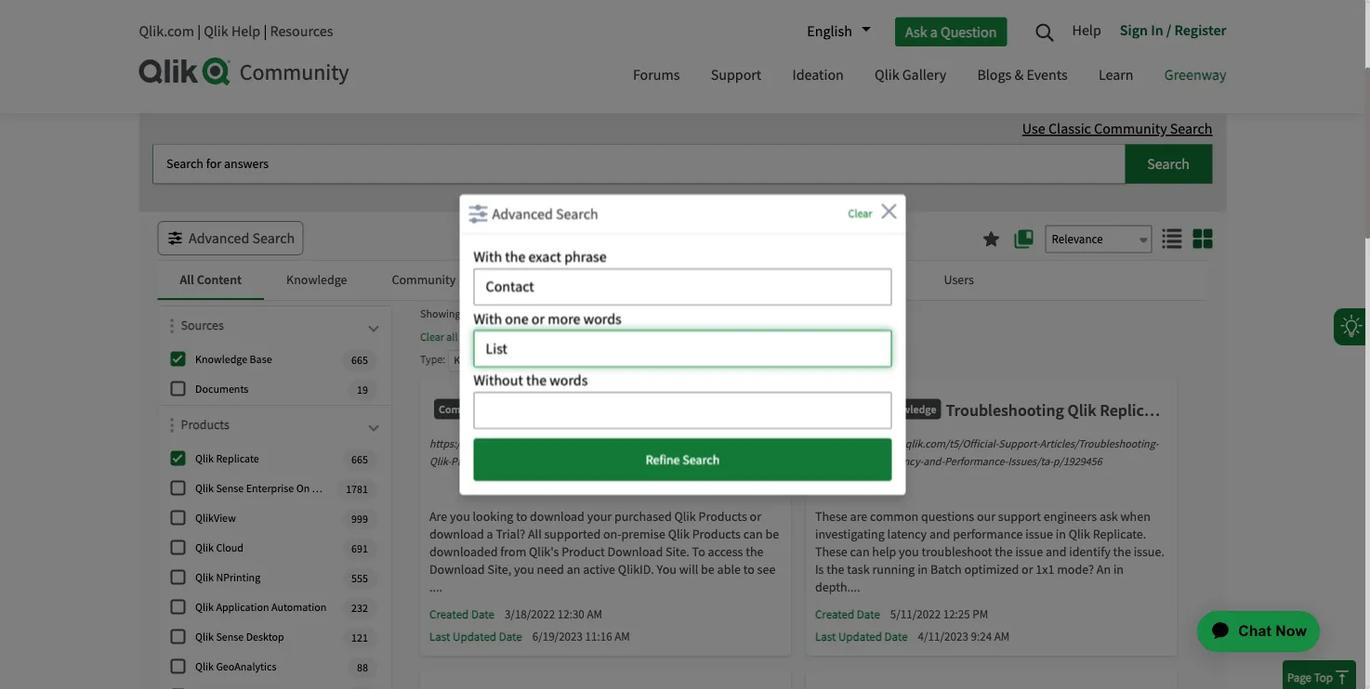 Task type: vqa. For each thing, say whether or not it's contained in the screenshot.
is
yes



Task type: describe. For each thing, give the bounding box(es) containing it.
site,
[[488, 562, 512, 579]]

✕ for knowledge base
[[541, 354, 549, 368]]

1781
[[346, 482, 368, 497]]

community inside community link
[[240, 58, 349, 86]]

english button
[[798, 16, 871, 47]]

can inside these are common questions our support engineers ask when investigating latency and performance issue in qlik replicate. these can help you troubleshoot the issue and identify the issue. is the task running in batch optimized or 1x1 mode? an in depth....
[[850, 544, 870, 561]]

page
[[463, 307, 486, 322]]

page top button
[[1283, 661, 1356, 690]]

p/1929456
[[1053, 455, 1102, 469]]

9:24
[[971, 629, 992, 645]]

https://community.qlik.com/t5/official-support-articles/troubleshooting- qlik-replicate-latency-and-performance-issues/ta-p/1929456
[[815, 437, 1159, 469]]

knowledge up latency-
[[883, 402, 937, 416]]

1 horizontal spatial be
[[766, 527, 779, 543]]

1 size image from the left
[[1163, 229, 1182, 249]]

replicate for ✕
[[631, 354, 674, 368]]

all content button
[[158, 261, 264, 300]]

downloaded
[[429, 544, 498, 561]]

https://community.qlik.com/t5/official-support-articles/how-to-download- qlik-products/ta-p/1906869
[[429, 437, 781, 469]]

english
[[807, 22, 852, 41]]

advanced for advanced search dialog
[[492, 204, 553, 223]]

one
[[505, 309, 529, 328]]

2 size image from the left
[[1193, 229, 1213, 249]]

with for with the exact phrase
[[474, 248, 502, 267]]

are
[[850, 509, 868, 526]]

67
[[507, 307, 518, 322]]

the up optimized
[[995, 544, 1013, 561]]

https://community.qlik.com/t5/official- for looking
[[429, 437, 613, 451]]

created date for are you looking to download your purchased qlik products or download a trial? all supported on-premise qlik products can be downloaded from qlik's product download site. to access the download site, you need an active qlikid. you will be able to see ....
[[429, 608, 494, 623]]

menu bar containing qlik gallery
[[619, 49, 1241, 104]]

qlik gallery inside 'link'
[[875, 66, 947, 85]]

support- for support
[[999, 437, 1040, 451]]

qlik sense desktop
[[195, 630, 284, 645]]

users
[[944, 271, 974, 288]]

121
[[352, 631, 368, 646]]

qlik inside qlik sense enterprise on windows 1781
[[195, 482, 214, 496]]

qlik.com
[[139, 22, 194, 41]]

clear all button
[[420, 329, 458, 346]]

a inside "link"
[[930, 22, 938, 41]]

phrase
[[564, 248, 607, 267]]

.
[[656, 307, 659, 322]]

greenway
[[1165, 66, 1227, 85]]

in
[[1151, 20, 1164, 39]]

list containing qlik community
[[139, 14, 1176, 63]]

ask
[[905, 22, 927, 41]]

desktop
[[246, 630, 284, 645]]

With the exact phrase text field
[[474, 268, 892, 306]]

looking
[[473, 509, 514, 526]]

knowledge base for 665
[[195, 353, 272, 367]]

all inside are you looking to download your purchased qlik products or download a trial? all supported on-premise qlik products can be downloaded from qlik's product download site. to access the download site, you need an active qlikid. you will be able to see ....
[[528, 527, 542, 543]]

qlik inside button
[[500, 271, 522, 288]]

advanced search dialog
[[460, 195, 906, 235]]

qlik- inside https://community.qlik.com/t5/official-support-articles/how-to-download- qlik-products/ta-p/1906869
[[429, 455, 451, 469]]

the down replicate. at right bottom
[[1113, 544, 1131, 561]]

ask a question
[[905, 22, 997, 41]]

qlik help button
[[478, 261, 572, 298]]

use classic community search
[[1022, 119, 1213, 139]]

with for with one or more words
[[474, 309, 502, 328]]

community link
[[139, 58, 600, 86]]

pm
[[973, 607, 988, 622]]

1 vertical spatial words
[[550, 371, 588, 390]]

cloud
[[216, 541, 244, 556]]

ask a question link
[[895, 17, 1007, 46]]

date down depth....
[[857, 608, 880, 623]]

last for are you looking to download your purchased qlik products or download a trial? all supported on-premise qlik products can be downloaded from qlik's product download site. to access the download site, you need an active qlikid. you will be able to see ....
[[429, 630, 450, 645]]

1 vertical spatial and
[[1046, 544, 1067, 561]]

665 for sources
[[352, 353, 368, 368]]

qlik's
[[529, 544, 559, 561]]

ask
[[1100, 509, 1118, 526]]

0 horizontal spatial help
[[231, 22, 261, 41]]

2 horizontal spatial help
[[1072, 20, 1101, 40]]

2 horizontal spatial in
[[1114, 562, 1124, 579]]

qlik gallery link
[[861, 49, 960, 104]]

clear inside advanced search dialog
[[848, 207, 872, 221]]

application
[[216, 601, 269, 615]]

1 vertical spatial download
[[429, 562, 485, 579]]

product
[[562, 544, 605, 561]]

an
[[1097, 562, 1111, 579]]

community inside community button
[[392, 271, 456, 288]]

batch
[[931, 562, 962, 579]]

automation
[[271, 601, 326, 615]]

nprinting
[[216, 571, 261, 585]]

or inside these are common questions our support engineers ask when investigating latency and performance issue in qlik replicate. these can help you troubleshoot the issue and identify the issue. is the task running in batch optimized or 1x1 mode? an in depth....
[[1022, 562, 1033, 579]]

1 these from the top
[[815, 509, 848, 526]]

updated for download
[[453, 630, 497, 645]]

0 horizontal spatial be
[[701, 562, 715, 579]]

sort filter image for sources
[[170, 319, 174, 334]]

date down 5/11/2022
[[885, 630, 908, 645]]

am for qlik
[[615, 629, 630, 645]]

type :
[[420, 353, 446, 367]]

last updated date for task
[[815, 630, 908, 645]]

click to close popup image
[[882, 204, 897, 219]]

232
[[352, 601, 368, 616]]

2 of from the left
[[520, 307, 530, 322]]

sign
[[1120, 20, 1148, 39]]

gallery inside 'link'
[[902, 66, 947, 85]]

knowledge inside button
[[286, 271, 347, 288]]

4/11/2023
[[918, 629, 969, 645]]

use classic community search link
[[1022, 119, 1213, 139]]

base for ✕
[[508, 354, 531, 368]]

top
[[1314, 670, 1333, 686]]

articles/how-
[[654, 437, 717, 451]]

exact
[[529, 248, 561, 267]]

665 inside the showing page 1 of 67 of 665 results (0.453 seconds) . clear all
[[532, 307, 549, 322]]

all
[[447, 330, 458, 344]]

trial?
[[496, 527, 525, 543]]

you
[[657, 562, 677, 579]]

4/11/2023 9:24 am
[[918, 629, 1010, 645]]

created date for these are common questions our support engineers ask when investigating latency and performance issue in qlik replicate. these can help you troubleshoot the issue and identify the issue. is the task running in batch optimized or 1x1 mode? an in depth....
[[815, 608, 880, 623]]

without the words
[[474, 371, 588, 390]]

depth....
[[815, 580, 860, 596]]

supported
[[544, 527, 601, 543]]

11:16
[[585, 629, 612, 645]]

engineers
[[1044, 509, 1097, 526]]

0 vertical spatial and
[[930, 527, 950, 543]]

1 vertical spatial qlik gallery
[[837, 271, 899, 288]]

question
[[941, 22, 997, 41]]

qlik.com | qlik help | resources
[[139, 22, 333, 41]]

and-
[[923, 455, 945, 469]]

qlik inside these are common questions our support engineers ask when investigating latency and performance issue in qlik replicate. these can help you troubleshoot the issue and identify the issue. is the task running in batch optimized or 1x1 mode? an in depth....
[[1069, 527, 1090, 543]]

community button
[[370, 261, 478, 298]]

advanced search button
[[158, 221, 304, 256]]

active
[[583, 562, 615, 579]]

all inside button
[[180, 271, 194, 288]]

6/19/2023 11:16 am
[[532, 629, 630, 645]]

access
[[708, 544, 743, 561]]

are you looking to download your purchased qlik products or download a trial? all supported on-premise qlik products can be downloaded from qlik's product download site. to access the download site, you need an active qlikid. you will be able to see ....
[[429, 509, 779, 596]]

articles/troubleshooting-
[[1040, 437, 1159, 451]]

clear inside the showing page 1 of 67 of 665 results (0.453 seconds) . clear all
[[420, 330, 444, 344]]

common
[[870, 509, 919, 526]]

classic
[[1049, 119, 1091, 139]]

3/18/2022 12:30 am
[[505, 607, 602, 622]]

knowledge up "without"
[[454, 354, 506, 368]]

advanced search for advanced search dialog
[[492, 204, 598, 223]]

results
[[551, 307, 582, 322]]

issue.
[[1134, 544, 1165, 561]]

without
[[474, 371, 523, 390]]

search the community
[[257, 29, 399, 48]]

running
[[872, 562, 915, 579]]

troubleshoot
[[922, 544, 992, 561]]

2 | from the left
[[263, 22, 267, 41]]

showing page 1 of 67 of 665 results (0.453 seconds) . clear all
[[420, 307, 659, 344]]

page top
[[1287, 670, 1333, 686]]

0 horizontal spatial to
[[516, 509, 527, 526]]



Task type: locate. For each thing, give the bounding box(es) containing it.
1x1
[[1036, 562, 1055, 579]]

1 vertical spatial clear
[[420, 330, 444, 344]]

am right the '11:16'
[[615, 629, 630, 645]]

1 updated from the left
[[453, 630, 497, 645]]

clear left 'all'
[[420, 330, 444, 344]]

knowledge up sources button
[[286, 271, 347, 288]]

created date down depth....
[[815, 608, 880, 623]]

last updated date down depth....
[[815, 630, 908, 645]]

qlik gallery down ask
[[875, 66, 947, 85]]

knowledge base up "without"
[[454, 354, 531, 368]]

0 vertical spatial to
[[516, 509, 527, 526]]

1 with from the top
[[474, 248, 502, 267]]

on-
[[603, 527, 622, 543]]

0 vertical spatial qlik gallery
[[875, 66, 947, 85]]

advanced search inside dialog
[[492, 204, 598, 223]]

or inside are you looking to download your purchased qlik products or download a trial? all supported on-premise qlik products can be downloaded from qlik's product download site. to access the download site, you need an active qlikid. you will be able to see ....
[[750, 509, 761, 526]]

our
[[977, 509, 996, 526]]

qlik community link
[[139, 29, 240, 48]]

1 horizontal spatial last updated date
[[815, 630, 908, 645]]

download up 'downloaded'
[[429, 527, 484, 543]]

0 vertical spatial all
[[180, 271, 194, 288]]

1 vertical spatial all
[[528, 527, 542, 543]]

1 vertical spatial qlik replicate
[[195, 452, 259, 466]]

advanced search up exact
[[492, 204, 598, 223]]

with
[[474, 248, 502, 267], [474, 309, 502, 328]]

community knowledge for common
[[825, 402, 937, 416]]

1 horizontal spatial updated
[[839, 630, 882, 645]]

or right one
[[532, 309, 545, 328]]

p/1906869
[[509, 455, 558, 469]]

and down questions
[[930, 527, 950, 543]]

sign in / register
[[1120, 20, 1227, 39]]

products :
[[558, 353, 602, 367]]

1 horizontal spatial and
[[1046, 544, 1067, 561]]

1 horizontal spatial size image
[[1193, 229, 1213, 249]]

created
[[429, 608, 469, 623], [815, 608, 855, 623]]

community
[[167, 29, 240, 48], [326, 29, 399, 48], [240, 58, 349, 86], [1094, 119, 1167, 139], [392, 271, 456, 288], [439, 402, 495, 416], [825, 402, 881, 416]]

1 horizontal spatial qlik replicate
[[611, 354, 674, 368]]

resources
[[270, 22, 333, 41]]

or up see
[[750, 509, 761, 526]]

am up the '11:16'
[[587, 607, 602, 622]]

qlik replicate down seconds)
[[611, 354, 674, 368]]

community knowledge down "without"
[[439, 402, 551, 416]]

1 horizontal spatial to
[[743, 562, 755, 579]]

2 horizontal spatial or
[[1022, 562, 1033, 579]]

issue up the 1x1
[[1016, 544, 1043, 561]]

replicate down "."
[[631, 354, 674, 368]]

1 horizontal spatial download
[[608, 544, 663, 561]]

1 created from the left
[[429, 608, 469, 623]]

....
[[429, 580, 442, 596]]

0 horizontal spatial created date
[[429, 608, 494, 623]]

refine search
[[646, 452, 720, 468]]

2 created from the left
[[815, 608, 855, 623]]

of right 67
[[520, 307, 530, 322]]

0 horizontal spatial a
[[487, 527, 493, 543]]

0 horizontal spatial qlik replicate
[[195, 452, 259, 466]]

gallery down ask
[[902, 66, 947, 85]]

showing
[[420, 307, 461, 322]]

1 | from the left
[[197, 22, 201, 41]]

✕ up without the words
[[541, 354, 549, 368]]

2 these from the top
[[815, 544, 848, 561]]

https://community.qlik.com/t5/official- up latency-
[[815, 437, 999, 451]]

1 vertical spatial sort filter image
[[170, 418, 174, 433]]

knowledge down without the words
[[497, 402, 551, 416]]

0 horizontal spatial size image
[[1163, 229, 1182, 249]]

the up community link
[[303, 29, 323, 48]]

be up see
[[766, 527, 779, 543]]

999
[[352, 512, 368, 527]]

0 horizontal spatial qlik-
[[429, 455, 451, 469]]

665 up "19" at the left of page
[[352, 353, 368, 368]]

created date down "...."
[[429, 608, 494, 623]]

these up investigating
[[815, 509, 848, 526]]

1 sort filter image from the top
[[170, 319, 174, 334]]

1 horizontal spatial help
[[525, 271, 550, 288]]

the inside list
[[303, 29, 323, 48]]

advanced inside dialog
[[492, 204, 553, 223]]

in left the batch
[[918, 562, 928, 579]]

can
[[743, 527, 763, 543], [850, 544, 870, 561]]

advanced search for advanced search button
[[189, 229, 295, 248]]

0 vertical spatial sort filter image
[[170, 319, 174, 334]]

knowledge base up documents
[[195, 353, 272, 367]]

more
[[548, 309, 581, 328]]

download up supported
[[530, 509, 585, 526]]

your
[[587, 509, 612, 526]]

search
[[257, 29, 300, 48], [1170, 119, 1213, 139], [1147, 154, 1190, 173], [556, 204, 598, 223], [252, 229, 295, 248], [683, 452, 720, 468]]

type
[[420, 353, 443, 367]]

1 of from the left
[[496, 307, 505, 322]]

replicate-
[[837, 455, 883, 469]]

qlik inside 'link'
[[875, 66, 899, 85]]

| right qlik.com link
[[197, 22, 201, 41]]

1 qlik- from the left
[[429, 455, 451, 469]]

2 horizontal spatial am
[[994, 629, 1010, 645]]

0 vertical spatial a
[[930, 22, 938, 41]]

in right an
[[1114, 562, 1124, 579]]

0 vertical spatial issue
[[1026, 527, 1053, 543]]

1 https://community.qlik.com/t5/official- from the left
[[429, 437, 613, 451]]

premise
[[622, 527, 665, 543]]

1 : from the left
[[443, 353, 446, 367]]

to
[[692, 544, 705, 561]]

of right the 1
[[496, 307, 505, 322]]

1 horizontal spatial or
[[750, 509, 761, 526]]

2 vertical spatial or
[[1022, 562, 1033, 579]]

0 horizontal spatial replicate
[[216, 452, 259, 466]]

is
[[815, 562, 824, 579]]

the
[[303, 29, 323, 48], [505, 248, 526, 267], [526, 371, 547, 390], [746, 544, 764, 561], [995, 544, 1013, 561], [1113, 544, 1131, 561], [827, 562, 845, 579]]

advanced search inside button
[[189, 229, 295, 248]]

1 horizontal spatial am
[[615, 629, 630, 645]]

0 horizontal spatial ✕
[[541, 354, 549, 368]]

words right results
[[584, 309, 622, 328]]

0 horizontal spatial clear
[[420, 330, 444, 344]]

support- inside https://community.qlik.com/t5/official-support-articles/troubleshooting- qlik-replicate-latency-and-performance-issues/ta-p/1929456
[[999, 437, 1040, 451]]

✕ up without the words text field
[[685, 354, 693, 368]]

2 vertical spatial 665
[[352, 453, 368, 467]]

replicate
[[631, 354, 674, 368], [216, 452, 259, 466]]

5/11/2022 12:25 pm
[[890, 607, 988, 622]]

these up is
[[815, 544, 848, 561]]

✕
[[541, 354, 549, 368], [685, 354, 693, 368]]

0 vertical spatial replicate
[[631, 354, 674, 368]]

0 vertical spatial download
[[530, 509, 585, 526]]

✕ for qlik replicate
[[685, 354, 693, 368]]

1 horizontal spatial clear
[[848, 207, 872, 221]]

support- up refine
[[613, 437, 654, 451]]

0 horizontal spatial download
[[429, 562, 485, 579]]

base down sources button
[[250, 353, 272, 367]]

date down 3/18/2022
[[499, 630, 522, 645]]

questions
[[921, 509, 974, 526]]

1 last from the left
[[429, 630, 450, 645]]

1 vertical spatial with
[[474, 309, 502, 328]]

clear
[[848, 207, 872, 221], [420, 330, 444, 344]]

1 horizontal spatial can
[[850, 544, 870, 561]]

with up qlik help
[[474, 248, 502, 267]]

qlik nprinting
[[195, 571, 261, 585]]

the inside are you looking to download your purchased qlik products or download a trial? all supported on-premise qlik products can be downloaded from qlik's product download site. to access the download site, you need an active qlikid. you will be able to see ....
[[746, 544, 764, 561]]

the up see
[[746, 544, 764, 561]]

in down engineers
[[1056, 527, 1066, 543]]

1 horizontal spatial a
[[930, 22, 938, 41]]

0 horizontal spatial :
[[443, 353, 446, 367]]

issues/ta-
[[1008, 455, 1053, 469]]

qlik geoanalytics
[[195, 660, 277, 675]]

qlik-
[[429, 455, 451, 469], [815, 455, 837, 469]]

download down 'downloaded'
[[429, 562, 485, 579]]

1 horizontal spatial download
[[530, 509, 585, 526]]

1 support- from the left
[[613, 437, 654, 451]]

2 qlik- from the left
[[815, 455, 837, 469]]

2 sense from the top
[[216, 630, 244, 645]]

last down depth....
[[815, 630, 836, 645]]

0 horizontal spatial advanced search
[[189, 229, 295, 248]]

qlik
[[204, 22, 228, 41], [139, 29, 164, 48], [875, 66, 899, 85], [500, 271, 522, 288], [837, 271, 858, 288], [611, 354, 629, 368], [195, 452, 214, 466], [195, 482, 214, 496], [674, 509, 696, 526], [668, 527, 690, 543], [1069, 527, 1090, 543], [195, 541, 214, 556], [195, 571, 214, 585], [195, 601, 214, 615], [195, 630, 214, 645], [195, 660, 214, 675]]

2 updated from the left
[[839, 630, 882, 645]]

can up 'task'
[[850, 544, 870, 561]]

0 horizontal spatial advanced
[[189, 229, 249, 248]]

1 horizontal spatial support-
[[999, 437, 1040, 451]]

0 horizontal spatial can
[[743, 527, 763, 543]]

1 vertical spatial sense
[[216, 630, 244, 645]]

5/11/2022
[[890, 607, 941, 622]]

can up see
[[743, 527, 763, 543]]

sort filter image for products
[[170, 418, 174, 433]]

1 horizontal spatial |
[[263, 22, 267, 41]]

: for products
[[599, 353, 602, 367]]

1 vertical spatial issue
[[1016, 544, 1043, 561]]

with the exact phrase
[[474, 248, 607, 267]]

1 vertical spatial can
[[850, 544, 870, 561]]

the right is
[[827, 562, 845, 579]]

a right ask
[[930, 22, 938, 41]]

With one or more words text field
[[474, 330, 892, 367]]

: for type
[[443, 353, 446, 367]]

you down "latency"
[[899, 544, 919, 561]]

size image
[[1163, 229, 1182, 249], [1193, 229, 1213, 249]]

0 horizontal spatial knowledge base
[[195, 353, 272, 367]]

0 vertical spatial or
[[532, 309, 545, 328]]

updated down site,
[[453, 630, 497, 645]]

qlik cloud
[[195, 541, 244, 556]]

are
[[429, 509, 447, 526]]

support
[[998, 509, 1041, 526]]

community knowledge
[[439, 402, 551, 416], [825, 402, 937, 416]]

2 vertical spatial you
[[514, 562, 534, 579]]

Without the words text field
[[474, 392, 892, 429]]

issue
[[1026, 527, 1053, 543], [1016, 544, 1043, 561]]

refine
[[646, 452, 680, 468]]

updated down depth....
[[839, 630, 882, 645]]

qlik replicate for 665
[[195, 452, 259, 466]]

0 vertical spatial advanced search
[[492, 204, 598, 223]]

2 sort filter image from the top
[[170, 418, 174, 433]]

download up qlikid.
[[608, 544, 663, 561]]

gallery down click to close popup icon
[[861, 271, 899, 288]]

purchased
[[614, 509, 672, 526]]

665 up 1781
[[352, 453, 368, 467]]

1 horizontal spatial ✕
[[685, 354, 693, 368]]

you down from
[[514, 562, 534, 579]]

0 vertical spatial qlik replicate
[[611, 354, 674, 368]]

0 horizontal spatial gallery
[[861, 271, 899, 288]]

date left 3/18/2022
[[471, 608, 494, 623]]

1 horizontal spatial last
[[815, 630, 836, 645]]

1 horizontal spatial created
[[815, 608, 855, 623]]

qlik gallery
[[875, 66, 947, 85], [837, 271, 899, 288]]

with left 67
[[474, 309, 502, 328]]

can inside are you looking to download your purchased qlik products or download a trial? all supported on-premise qlik products can be downloaded from qlik's product download site. to access the download site, you need an active qlikid. you will be able to see ....
[[743, 527, 763, 543]]

1 horizontal spatial knowledge base
[[454, 354, 531, 368]]

latency-
[[883, 455, 923, 469]]

a down looking
[[487, 527, 493, 543]]

0 vertical spatial 665
[[532, 307, 549, 322]]

0 horizontal spatial download
[[429, 527, 484, 543]]

1 ✕ from the left
[[541, 354, 549, 368]]

2 : from the left
[[599, 353, 602, 367]]

0 vertical spatial with
[[474, 248, 502, 267]]

2 https://community.qlik.com/t5/official- from the left
[[815, 437, 999, 451]]

and up the 1x1
[[1046, 544, 1067, 561]]

last for these are common questions our support engineers ask when investigating latency and performance issue in qlik replicate. these can help you troubleshoot the issue and identify the issue. is the task running in batch optimized or 1x1 mode? an in depth....
[[815, 630, 836, 645]]

all left content
[[180, 271, 194, 288]]

1 vertical spatial gallery
[[861, 271, 899, 288]]

1 horizontal spatial qlik-
[[815, 455, 837, 469]]

0 horizontal spatial all
[[180, 271, 194, 288]]

knowledge base for ✕
[[454, 354, 531, 368]]

base up without the words
[[508, 354, 531, 368]]

1 community knowledge from the left
[[439, 402, 551, 416]]

search inside dialog
[[556, 204, 598, 223]]

1 last updated date from the left
[[429, 630, 522, 645]]

an
[[567, 562, 580, 579]]

1 horizontal spatial gallery
[[902, 66, 947, 85]]

last updated date down 3/18/2022
[[429, 630, 522, 645]]

a inside are you looking to download your purchased qlik products or download a trial? all supported on-premise qlik products can be downloaded from qlik's product download site. to access the download site, you need an active qlikid. you will be able to see ....
[[487, 527, 493, 543]]

community knowledge up the replicate-
[[825, 402, 937, 416]]

words down products :
[[550, 371, 588, 390]]

the right "without"
[[526, 371, 547, 390]]

2 support- from the left
[[999, 437, 1040, 451]]

menu bar
[[619, 49, 1241, 104]]

last down "...."
[[429, 630, 450, 645]]

1 vertical spatial or
[[750, 509, 761, 526]]

1 horizontal spatial base
[[508, 354, 531, 368]]

advanced search up content
[[189, 229, 295, 248]]

0 horizontal spatial updated
[[453, 630, 497, 645]]

2 ✕ from the left
[[685, 354, 693, 368]]

see
[[757, 562, 776, 579]]

knowledge
[[286, 271, 347, 288], [195, 353, 247, 367], [454, 354, 506, 368], [497, 402, 551, 416], [883, 402, 937, 416]]

1 vertical spatial replicate
[[216, 452, 259, 466]]

replicate up the enterprise
[[216, 452, 259, 466]]

https://community.qlik.com/t5/official- inside https://community.qlik.com/t5/official-support-articles/troubleshooting- qlik-replicate-latency-and-performance-issues/ta-p/1929456
[[815, 437, 999, 451]]

able
[[717, 562, 741, 579]]

0 horizontal spatial https://community.qlik.com/t5/official-
[[429, 437, 613, 451]]

2 last from the left
[[815, 630, 836, 645]]

qlik help link
[[204, 22, 261, 41]]

1 horizontal spatial created date
[[815, 608, 880, 623]]

created for these are common questions our support engineers ask when investigating latency and performance issue in qlik replicate. these can help you troubleshoot the issue and identify the issue. is the task running in batch optimized or 1x1 mode? an in depth....
[[815, 608, 855, 623]]

resources link
[[270, 22, 333, 41]]

: down (0.453
[[599, 353, 602, 367]]

qlik help
[[500, 271, 550, 288]]

1 horizontal spatial advanced
[[492, 204, 553, 223]]

qlik application automation
[[195, 601, 326, 615]]

sense for desktop
[[216, 630, 244, 645]]

enterprise
[[246, 482, 294, 496]]

help left resources
[[231, 22, 261, 41]]

qlik- up are
[[429, 455, 451, 469]]

1 created date from the left
[[429, 608, 494, 623]]

updated for task
[[839, 630, 882, 645]]

qlik- up investigating
[[815, 455, 837, 469]]

sense inside qlik sense enterprise on windows 1781
[[216, 482, 244, 496]]

am right 9:24
[[994, 629, 1010, 645]]

: down clear all button
[[443, 353, 446, 367]]

help down with the exact phrase
[[525, 271, 550, 288]]

support-
[[613, 437, 654, 451], [999, 437, 1040, 451]]

products inside 'button'
[[181, 416, 229, 433]]

knowledge up documents
[[195, 353, 247, 367]]

base for 665
[[250, 353, 272, 367]]

1 vertical spatial to
[[743, 562, 755, 579]]

:
[[443, 353, 446, 367], [599, 353, 602, 367]]

help left sign
[[1072, 20, 1101, 40]]

greenway link
[[1151, 49, 1241, 104]]

665 right one
[[532, 307, 549, 322]]

products button
[[181, 416, 382, 443]]

help inside button
[[525, 271, 550, 288]]

665
[[532, 307, 549, 322], [352, 353, 368, 368], [352, 453, 368, 467]]

download
[[608, 544, 663, 561], [429, 562, 485, 579]]

created down "...."
[[429, 608, 469, 623]]

qlik replicate up the enterprise
[[195, 452, 259, 466]]

sense for enterprise
[[216, 482, 244, 496]]

replicate for 665
[[216, 452, 259, 466]]

0 horizontal spatial community knowledge
[[439, 402, 551, 416]]

support- for your
[[613, 437, 654, 451]]

1 sense from the top
[[216, 482, 244, 496]]

0 horizontal spatial am
[[587, 607, 602, 622]]

https://community.qlik.com/t5/official-
[[429, 437, 613, 451], [815, 437, 999, 451]]

1 horizontal spatial https://community.qlik.com/t5/official-
[[815, 437, 999, 451]]

to left see
[[743, 562, 755, 579]]

the up qlik help
[[505, 248, 526, 267]]

0 horizontal spatial or
[[532, 309, 545, 328]]

1
[[488, 307, 493, 322]]

qlik sense enterprise on windows 1781
[[195, 482, 368, 497]]

created down depth....
[[815, 608, 855, 623]]

qlikid.
[[618, 562, 654, 579]]

sources button
[[181, 316, 382, 344]]

application
[[1163, 589, 1342, 675]]

1 vertical spatial advanced
[[189, 229, 249, 248]]

to-
[[717, 437, 730, 451]]

list
[[139, 14, 1176, 63]]

issue down the support
[[1026, 527, 1053, 543]]

/
[[1167, 20, 1172, 39]]

qlik- inside https://community.qlik.com/t5/official-support-articles/troubleshooting- qlik-replicate-latency-and-performance-issues/ta-p/1929456
[[815, 455, 837, 469]]

be right will at the bottom of page
[[701, 562, 715, 579]]

1 horizontal spatial in
[[1056, 527, 1066, 543]]

1 horizontal spatial :
[[599, 353, 602, 367]]

when
[[1121, 509, 1151, 526]]

2 last updated date from the left
[[815, 630, 908, 645]]

2 community knowledge from the left
[[825, 402, 937, 416]]

0 vertical spatial you
[[450, 509, 470, 526]]

you right are
[[450, 509, 470, 526]]

you inside these are common questions our support engineers ask when investigating latency and performance issue in qlik replicate. these can help you troubleshoot the issue and identify the issue. is the task running in batch optimized or 1x1 mode? an in depth....
[[899, 544, 919, 561]]

0 vertical spatial these
[[815, 509, 848, 526]]

qlik gallery down click to close popup icon
[[837, 271, 899, 288]]

knowledge button
[[264, 261, 370, 298]]

sense up qlik geoanalytics
[[216, 630, 244, 645]]

2 horizontal spatial you
[[899, 544, 919, 561]]

qlik image
[[139, 58, 232, 86]]

created for are you looking to download your purchased qlik products or download a trial? all supported on-premise qlik products can be downloaded from qlik's product download site. to access the download site, you need an active qlikid. you will be able to see ....
[[429, 608, 469, 623]]

community knowledge for looking
[[439, 402, 551, 416]]

advanced inside button
[[189, 229, 249, 248]]

https://community.qlik.com/t5/official- for common
[[815, 437, 999, 451]]

1 horizontal spatial community knowledge
[[825, 402, 937, 416]]

1 horizontal spatial of
[[520, 307, 530, 322]]

2 created date from the left
[[815, 608, 880, 623]]

3/18/2022
[[505, 607, 555, 622]]

register
[[1175, 20, 1227, 39]]

sort filter image
[[170, 319, 174, 334], [170, 418, 174, 433]]

from
[[500, 544, 526, 561]]

support- up issues/ta- on the bottom right of the page
[[999, 437, 1040, 451]]

or left the 1x1
[[1022, 562, 1033, 579]]

page
[[1287, 670, 1312, 686]]

advanced up content
[[189, 229, 249, 248]]

2 with from the top
[[474, 309, 502, 328]]

or
[[532, 309, 545, 328], [750, 509, 761, 526], [1022, 562, 1033, 579]]

0 horizontal spatial support-
[[613, 437, 654, 451]]

advanced for advanced search button
[[189, 229, 249, 248]]

| right qlik help link
[[263, 22, 267, 41]]

https://community.qlik.com/t5/official- up p/1906869
[[429, 437, 613, 451]]

0 horizontal spatial in
[[918, 562, 928, 579]]

last updated date for download
[[429, 630, 522, 645]]

0 vertical spatial words
[[584, 309, 622, 328]]

1 vertical spatial advanced search
[[189, 229, 295, 248]]

task
[[847, 562, 870, 579]]

qlik replicate for ✕
[[611, 354, 674, 368]]

0 vertical spatial advanced
[[492, 204, 553, 223]]

665 for products
[[352, 453, 368, 467]]

support- inside https://community.qlik.com/t5/official-support-articles/how-to-download- qlik-products/ta-p/1906869
[[613, 437, 654, 451]]

sign in / register link
[[1111, 14, 1227, 49]]

am for these
[[994, 629, 1010, 645]]

these
[[815, 509, 848, 526], [815, 544, 848, 561]]

https://community.qlik.com/t5/official- inside https://community.qlik.com/t5/official-support-articles/how-to-download- qlik-products/ta-p/1906869
[[429, 437, 613, 451]]

to up trial?
[[516, 509, 527, 526]]

0 horizontal spatial you
[[450, 509, 470, 526]]



